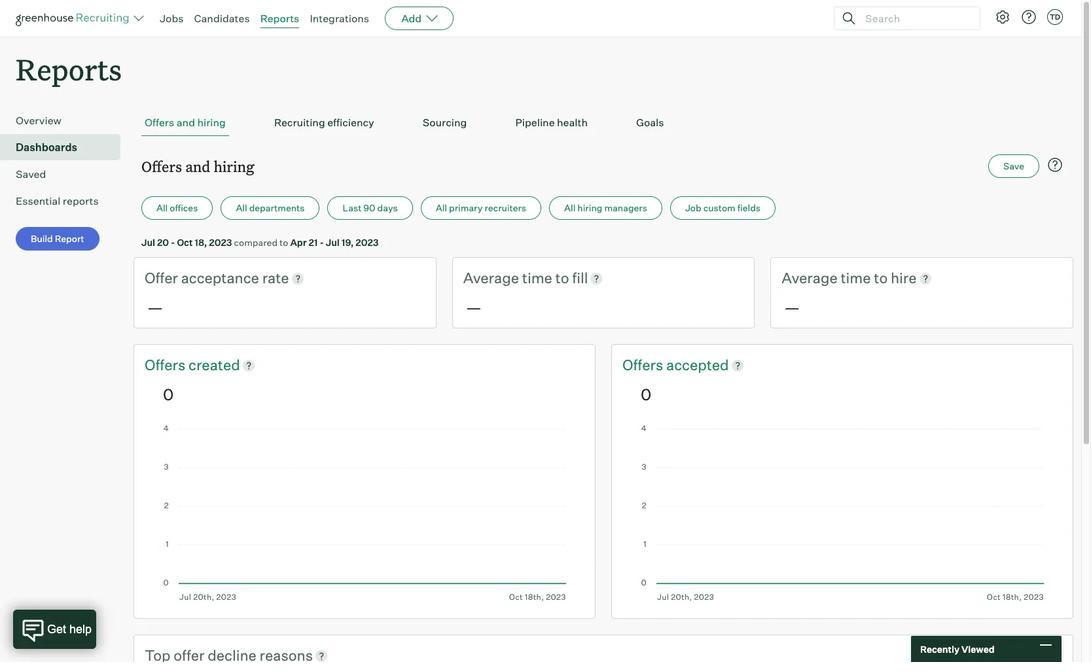 Task type: locate. For each thing, give the bounding box(es) containing it.
jul
[[141, 237, 155, 248], [326, 237, 340, 248]]

offers inside button
[[145, 116, 174, 129]]

0 horizontal spatial offers link
[[145, 356, 189, 376]]

xychart image for created
[[163, 426, 567, 602]]

offices
[[170, 202, 198, 214]]

reports down greenhouse recruiting image
[[16, 50, 122, 88]]

fields
[[738, 202, 761, 214]]

all offices
[[157, 202, 198, 214]]

1 average time to from the left
[[463, 269, 573, 287]]

offer acceptance
[[145, 269, 262, 287]]

1 vertical spatial and
[[185, 157, 210, 176]]

to for fill
[[556, 269, 569, 287]]

0 horizontal spatial 0
[[163, 385, 174, 405]]

0 horizontal spatial 2023
[[209, 237, 232, 248]]

1 horizontal spatial average time to
[[782, 269, 891, 287]]

all left the "primary"
[[436, 202, 447, 214]]

0 horizontal spatial average time to
[[463, 269, 573, 287]]

dashboards link
[[16, 140, 115, 155]]

90
[[364, 202, 376, 214]]

managers
[[605, 202, 648, 214]]

and
[[177, 116, 195, 129], [185, 157, 210, 176]]

0 vertical spatial hiring
[[197, 116, 226, 129]]

1 horizontal spatial -
[[320, 237, 324, 248]]

1 xychart image from the left
[[163, 426, 567, 602]]

job custom fields
[[686, 202, 761, 214]]

- right 21
[[320, 237, 324, 248]]

all hiring managers
[[565, 202, 648, 214]]

offers
[[145, 116, 174, 129], [141, 157, 182, 176], [145, 356, 189, 374], [623, 356, 667, 374]]

saved link
[[16, 166, 115, 182]]

to
[[280, 237, 288, 248], [556, 269, 569, 287], [874, 269, 888, 287]]

0 vertical spatial reports
[[260, 12, 300, 25]]

all departments
[[236, 202, 305, 214]]

essential reports
[[16, 195, 99, 208]]

average time to
[[463, 269, 573, 287], [782, 269, 891, 287]]

1 all from the left
[[157, 202, 168, 214]]

0 horizontal spatial jul
[[141, 237, 155, 248]]

0 horizontal spatial time
[[522, 269, 553, 287]]

1 horizontal spatial jul
[[326, 237, 340, 248]]

0 horizontal spatial to
[[280, 237, 288, 248]]

2 horizontal spatial to
[[874, 269, 888, 287]]

tab list
[[141, 109, 1066, 136]]

offers and hiring inside button
[[145, 116, 226, 129]]

time left hire
[[841, 269, 871, 287]]

0
[[163, 385, 174, 405], [641, 385, 652, 405]]

fill
[[573, 269, 588, 287]]

2 horizontal spatial —
[[785, 298, 801, 318]]

goals button
[[633, 109, 668, 136]]

3 — from the left
[[785, 298, 801, 318]]

pipeline health button
[[512, 109, 591, 136]]

jobs
[[160, 12, 184, 25]]

1 average from the left
[[463, 269, 519, 287]]

0 vertical spatial and
[[177, 116, 195, 129]]

reports
[[63, 195, 99, 208]]

0 horizontal spatial average
[[463, 269, 519, 287]]

1 horizontal spatial average
[[782, 269, 838, 287]]

viewed
[[962, 644, 995, 655]]

2 offers link from the left
[[623, 356, 667, 376]]

0 horizontal spatial -
[[171, 237, 175, 248]]

all for all hiring managers
[[565, 202, 576, 214]]

1 horizontal spatial 2023
[[356, 237, 379, 248]]

2 — from the left
[[466, 298, 482, 318]]

2 0 from the left
[[641, 385, 652, 405]]

all left "departments"
[[236, 202, 247, 214]]

build
[[31, 233, 53, 244]]

offers link for accepted
[[623, 356, 667, 376]]

xychart image
[[163, 426, 567, 602], [641, 426, 1045, 602]]

save
[[1004, 161, 1025, 172]]

sourcing button
[[420, 109, 471, 136]]

reports link
[[260, 12, 300, 25]]

1 - from the left
[[171, 237, 175, 248]]

0 horizontal spatial xychart image
[[163, 426, 567, 602]]

0 vertical spatial offers and hiring
[[145, 116, 226, 129]]

efficiency
[[328, 116, 374, 129]]

4 all from the left
[[565, 202, 576, 214]]

offers link
[[145, 356, 189, 376], [623, 356, 667, 376]]

reports right candidates link at the left of page
[[260, 12, 300, 25]]

all primary recruiters
[[436, 202, 527, 214]]

0 for accepted
[[641, 385, 652, 405]]

2023 right 19,
[[356, 237, 379, 248]]

jul 20 - oct 18, 2023 compared to apr 21 - jul 19, 2023
[[141, 237, 379, 248]]

all offices button
[[141, 197, 213, 220]]

offers and hiring
[[145, 116, 226, 129], [141, 157, 255, 176]]

to left hire
[[874, 269, 888, 287]]

1 jul from the left
[[141, 237, 155, 248]]

—
[[147, 298, 163, 318], [466, 298, 482, 318], [785, 298, 801, 318]]

integrations link
[[310, 12, 369, 25]]

2 average time to from the left
[[782, 269, 891, 287]]

essential reports link
[[16, 193, 115, 209]]

jul left 19,
[[326, 237, 340, 248]]

1 offers link from the left
[[145, 356, 189, 376]]

to left apr
[[280, 237, 288, 248]]

and inside button
[[177, 116, 195, 129]]

2 all from the left
[[236, 202, 247, 214]]

offer
[[145, 269, 178, 287]]

2 xychart image from the left
[[641, 426, 1045, 602]]

save button
[[989, 155, 1040, 178]]

recruiting efficiency button
[[271, 109, 378, 136]]

saved
[[16, 168, 46, 181]]

offers and hiring button
[[141, 109, 229, 136]]

- right 20
[[171, 237, 175, 248]]

2 vertical spatial hiring
[[578, 202, 603, 214]]

reports
[[260, 12, 300, 25], [16, 50, 122, 88]]

to left fill
[[556, 269, 569, 287]]

1 horizontal spatial offers link
[[623, 356, 667, 376]]

1 horizontal spatial to
[[556, 269, 569, 287]]

all left managers in the top of the page
[[565, 202, 576, 214]]

overview link
[[16, 113, 115, 128]]

days
[[378, 202, 398, 214]]

1 — from the left
[[147, 298, 163, 318]]

oct
[[177, 237, 193, 248]]

all left offices
[[157, 202, 168, 214]]

1 0 from the left
[[163, 385, 174, 405]]

time
[[522, 269, 553, 287], [841, 269, 871, 287]]

job
[[686, 202, 702, 214]]

1 horizontal spatial 0
[[641, 385, 652, 405]]

19,
[[342, 237, 354, 248]]

pipeline
[[516, 116, 555, 129]]

2023 right 18,
[[209, 237, 232, 248]]

accepted link
[[667, 356, 729, 376]]

1 horizontal spatial time
[[841, 269, 871, 287]]

all inside button
[[565, 202, 576, 214]]

2 average from the left
[[782, 269, 838, 287]]

hiring
[[197, 116, 226, 129], [214, 157, 255, 176], [578, 202, 603, 214]]

last 90 days button
[[328, 197, 413, 220]]

faq image
[[1048, 157, 1064, 173]]

recently
[[921, 644, 960, 655]]

1 horizontal spatial xychart image
[[641, 426, 1045, 602]]

td button
[[1048, 9, 1064, 25]]

2023
[[209, 237, 232, 248], [356, 237, 379, 248]]

2 time from the left
[[841, 269, 871, 287]]

jul left 20
[[141, 237, 155, 248]]

1 vertical spatial reports
[[16, 50, 122, 88]]

tab list containing offers and hiring
[[141, 109, 1066, 136]]

all
[[157, 202, 168, 214], [236, 202, 247, 214], [436, 202, 447, 214], [565, 202, 576, 214]]

1 time from the left
[[522, 269, 553, 287]]

accepted
[[667, 356, 729, 374]]

0 horizontal spatial —
[[147, 298, 163, 318]]

goals
[[637, 116, 664, 129]]

offers link for created
[[145, 356, 189, 376]]

1 horizontal spatial —
[[466, 298, 482, 318]]

3 all from the left
[[436, 202, 447, 214]]

-
[[171, 237, 175, 248], [320, 237, 324, 248]]

time left fill
[[522, 269, 553, 287]]

hire
[[891, 269, 917, 287]]

essential
[[16, 195, 60, 208]]

average
[[463, 269, 519, 287], [782, 269, 838, 287]]



Task type: vqa. For each thing, say whether or not it's contained in the screenshot.
test LINK
no



Task type: describe. For each thing, give the bounding box(es) containing it.
add
[[402, 12, 422, 25]]

0 for created
[[163, 385, 174, 405]]

custom
[[704, 202, 736, 214]]

jobs link
[[160, 12, 184, 25]]

recruiters
[[485, 202, 527, 214]]

average for hire
[[782, 269, 838, 287]]

average time to for fill
[[463, 269, 573, 287]]

compared
[[234, 237, 278, 248]]

2 - from the left
[[320, 237, 324, 248]]

all for all offices
[[157, 202, 168, 214]]

primary
[[449, 202, 483, 214]]

report
[[55, 233, 84, 244]]

build report
[[31, 233, 84, 244]]

hiring inside button
[[578, 202, 603, 214]]

1 2023 from the left
[[209, 237, 232, 248]]

acceptance
[[181, 269, 259, 287]]

all hiring managers button
[[550, 197, 663, 220]]

all for all primary recruiters
[[436, 202, 447, 214]]

greenhouse recruiting image
[[16, 10, 134, 26]]

rate
[[262, 269, 289, 287]]

1 vertical spatial hiring
[[214, 157, 255, 176]]

21
[[309, 237, 318, 248]]

created link
[[189, 356, 240, 376]]

hiring inside button
[[197, 116, 226, 129]]

18,
[[195, 237, 207, 248]]

job custom fields button
[[671, 197, 776, 220]]

0 horizontal spatial reports
[[16, 50, 122, 88]]

average time to for hire
[[782, 269, 891, 287]]

health
[[557, 116, 588, 129]]

td
[[1050, 12, 1061, 22]]

dashboards
[[16, 141, 77, 154]]

20
[[157, 237, 169, 248]]

integrations
[[310, 12, 369, 25]]

2 jul from the left
[[326, 237, 340, 248]]

to for hire
[[874, 269, 888, 287]]

last 90 days
[[343, 202, 398, 214]]

xychart image for accepted
[[641, 426, 1045, 602]]

last
[[343, 202, 362, 214]]

— for fill
[[466, 298, 482, 318]]

time for fill
[[522, 269, 553, 287]]

all for all departments
[[236, 202, 247, 214]]

add button
[[385, 7, 454, 30]]

td button
[[1045, 7, 1066, 28]]

apr
[[290, 237, 307, 248]]

sourcing
[[423, 116, 467, 129]]

all primary recruiters button
[[421, 197, 542, 220]]

recently viewed
[[921, 644, 995, 655]]

build report button
[[16, 227, 99, 251]]

average for fill
[[463, 269, 519, 287]]

pipeline health
[[516, 116, 588, 129]]

configure image
[[995, 9, 1011, 25]]

1 vertical spatial offers and hiring
[[141, 157, 255, 176]]

created
[[189, 356, 240, 374]]

— for hire
[[785, 298, 801, 318]]

time for hire
[[841, 269, 871, 287]]

all departments button
[[221, 197, 320, 220]]

Search text field
[[863, 9, 969, 28]]

overview
[[16, 114, 61, 127]]

candidates
[[194, 12, 250, 25]]

2 2023 from the left
[[356, 237, 379, 248]]

recruiting
[[274, 116, 325, 129]]

candidates link
[[194, 12, 250, 25]]

departments
[[249, 202, 305, 214]]

recruiting efficiency
[[274, 116, 374, 129]]

1 horizontal spatial reports
[[260, 12, 300, 25]]



